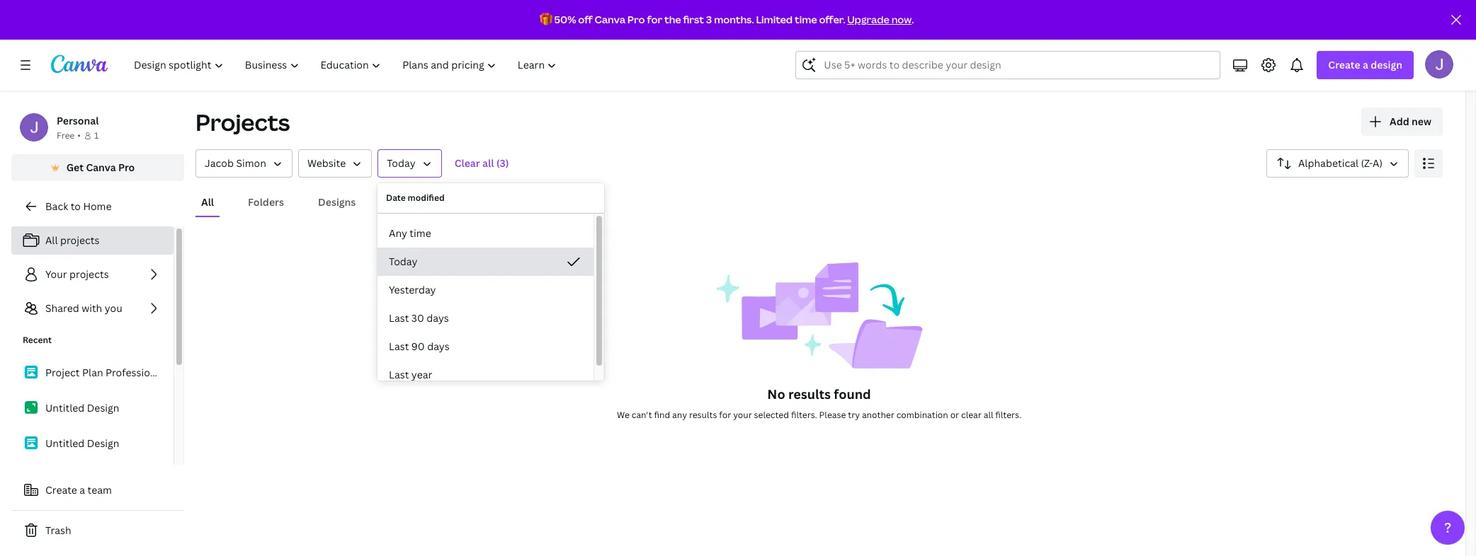 Task type: describe. For each thing, give the bounding box(es) containing it.
your
[[45, 268, 67, 281]]

a)
[[1373, 157, 1383, 170]]

all inside no results found we can't find any results for your selected filters. please try another combination or clear all filters.
[[984, 410, 994, 422]]

folders button
[[242, 189, 290, 216]]

simon
[[236, 157, 266, 170]]

website
[[307, 157, 346, 170]]

1
[[94, 130, 99, 142]]

last year
[[389, 368, 432, 382]]

images
[[390, 196, 424, 209]]

today option
[[378, 248, 594, 276]]

list box containing any time
[[378, 220, 594, 390]]

create for create a design
[[1329, 58, 1361, 72]]

free •
[[57, 130, 81, 142]]

get canva pro button
[[11, 154, 184, 181]]

create a design
[[1329, 58, 1403, 72]]

new
[[1412, 115, 1432, 128]]

create a team button
[[11, 477, 184, 505]]

your
[[733, 410, 752, 422]]

3
[[706, 13, 712, 26]]

last for last year
[[389, 368, 409, 382]]

designs button
[[312, 189, 362, 216]]

🎁 50% off canva pro for the first 3 months. limited time offer. upgrade now .
[[540, 13, 914, 26]]

free
[[57, 130, 75, 142]]

no results found we can't find any results for your selected filters. please try another combination or clear all filters.
[[617, 386, 1022, 422]]

modified
[[408, 192, 445, 204]]

home
[[83, 200, 112, 213]]

🎁
[[540, 13, 552, 26]]

(3)
[[496, 157, 509, 170]]

2 untitled design link from the top
[[11, 429, 174, 459]]

0 horizontal spatial all
[[482, 157, 494, 170]]

your projects link
[[11, 261, 174, 289]]

list containing untitled design
[[11, 358, 174, 459]]

Date modified button
[[378, 149, 442, 178]]

design for second untitled design link from the bottom of the list containing untitled design
[[87, 402, 119, 415]]

Category button
[[298, 149, 372, 178]]

top level navigation element
[[125, 51, 569, 79]]

last 30 days button
[[378, 305, 594, 333]]

try
[[848, 410, 860, 422]]

months.
[[714, 13, 754, 26]]

any
[[672, 410, 687, 422]]

clear
[[455, 157, 480, 170]]

yesterday button
[[378, 276, 594, 305]]

first
[[683, 13, 704, 26]]

1 untitled design link from the top
[[11, 394, 174, 424]]

get canva pro
[[66, 161, 135, 174]]

your projects
[[45, 268, 109, 281]]

design
[[1371, 58, 1403, 72]]

a for design
[[1363, 58, 1369, 72]]

Search search field
[[824, 52, 1193, 79]]

a for team
[[80, 484, 85, 497]]

designs
[[318, 196, 356, 209]]

date
[[386, 192, 406, 204]]

any
[[389, 227, 407, 240]]

trash link
[[11, 517, 184, 546]]

add new
[[1390, 115, 1432, 128]]

found
[[834, 386, 871, 403]]

or
[[951, 410, 959, 422]]

design for second untitled design link from the top of the list containing untitled design
[[87, 437, 119, 451]]

(z-
[[1361, 157, 1373, 170]]

clear
[[961, 410, 982, 422]]

year
[[412, 368, 432, 382]]

get
[[66, 161, 84, 174]]

clear all (3) link
[[448, 149, 516, 178]]

no
[[768, 386, 786, 403]]

please
[[819, 410, 846, 422]]

projects for all projects
[[60, 234, 100, 247]]

today inside date modified button
[[387, 157, 416, 170]]

90
[[412, 340, 425, 354]]

1 untitled from the top
[[45, 402, 85, 415]]

can't
[[632, 410, 652, 422]]

2 untitled design from the top
[[45, 437, 119, 451]]

combination
[[897, 410, 948, 422]]

Owner button
[[196, 149, 293, 178]]

0 horizontal spatial results
[[689, 410, 717, 422]]

alphabetical (z-a)
[[1299, 157, 1383, 170]]

recent
[[23, 334, 52, 346]]

list containing all projects
[[11, 227, 174, 323]]

last 30 days option
[[378, 305, 594, 333]]

folders
[[248, 196, 284, 209]]

last 90 days button
[[378, 333, 594, 361]]

images button
[[384, 189, 430, 216]]

offer.
[[819, 13, 845, 26]]

add new button
[[1362, 108, 1443, 136]]

last for last 90 days
[[389, 340, 409, 354]]

limited
[[756, 13, 793, 26]]

alphabetical
[[1299, 157, 1359, 170]]

1 horizontal spatial results
[[789, 386, 831, 403]]

last 90 days
[[389, 340, 450, 354]]

jacob
[[205, 157, 234, 170]]



Task type: locate. For each thing, give the bounding box(es) containing it.
clear all (3)
[[455, 157, 509, 170]]

0 horizontal spatial pro
[[118, 161, 135, 174]]

for left the
[[647, 13, 663, 26]]

last 90 days option
[[378, 333, 594, 361]]

all left (3)
[[482, 157, 494, 170]]

for inside no results found we can't find any results for your selected filters. please try another combination or clear all filters.
[[719, 410, 731, 422]]

the
[[665, 13, 681, 26]]

0 horizontal spatial filters.
[[791, 410, 817, 422]]

filters.
[[791, 410, 817, 422], [996, 410, 1022, 422]]

50%
[[554, 13, 576, 26]]

1 horizontal spatial time
[[795, 13, 817, 26]]

canva inside button
[[86, 161, 116, 174]]

1 list from the top
[[11, 227, 174, 323]]

1 vertical spatial time
[[410, 227, 431, 240]]

1 vertical spatial all
[[984, 410, 994, 422]]

projects
[[196, 107, 290, 137]]

pro left the
[[628, 13, 645, 26]]

days right 90
[[427, 340, 450, 354]]

time
[[795, 13, 817, 26], [410, 227, 431, 240]]

untitled design link
[[11, 394, 174, 424], [11, 429, 174, 459]]

1 vertical spatial a
[[80, 484, 85, 497]]

pro inside button
[[118, 161, 135, 174]]

yesterday option
[[378, 276, 594, 305]]

0 vertical spatial canva
[[595, 13, 626, 26]]

design
[[87, 402, 119, 415], [87, 437, 119, 451]]

1 last from the top
[[389, 312, 409, 325]]

1 horizontal spatial create
[[1329, 58, 1361, 72]]

1 vertical spatial today
[[389, 255, 418, 269]]

create a team
[[45, 484, 112, 497]]

untitled
[[45, 402, 85, 415], [45, 437, 85, 451]]

last left 90
[[389, 340, 409, 354]]

another
[[862, 410, 895, 422]]

0 vertical spatial untitled
[[45, 402, 85, 415]]

.
[[912, 13, 914, 26]]

create left design at the right of page
[[1329, 58, 1361, 72]]

days inside last 90 days button
[[427, 340, 450, 354]]

with
[[82, 302, 102, 315]]

1 vertical spatial untitled
[[45, 437, 85, 451]]

for left your
[[719, 410, 731, 422]]

shared
[[45, 302, 79, 315]]

1 horizontal spatial for
[[719, 410, 731, 422]]

filters. right the clear
[[996, 410, 1022, 422]]

a left team
[[80, 484, 85, 497]]

all
[[201, 196, 214, 209], [45, 234, 58, 247]]

2 last from the top
[[389, 340, 409, 354]]

create inside button
[[45, 484, 77, 497]]

0 vertical spatial days
[[427, 312, 449, 325]]

days inside last 30 days button
[[427, 312, 449, 325]]

filters. left the please at the right bottom of the page
[[791, 410, 817, 422]]

pro
[[628, 13, 645, 26], [118, 161, 135, 174]]

create inside dropdown button
[[1329, 58, 1361, 72]]

0 vertical spatial results
[[789, 386, 831, 403]]

1 horizontal spatial filters.
[[996, 410, 1022, 422]]

time left offer.
[[795, 13, 817, 26]]

1 vertical spatial for
[[719, 410, 731, 422]]

2 design from the top
[[87, 437, 119, 451]]

yesterday
[[389, 283, 436, 297]]

back to home
[[45, 200, 112, 213]]

all button
[[196, 189, 220, 216]]

0 vertical spatial last
[[389, 312, 409, 325]]

0 vertical spatial a
[[1363, 58, 1369, 72]]

1 horizontal spatial a
[[1363, 58, 1369, 72]]

1 horizontal spatial all
[[984, 410, 994, 422]]

a inside button
[[80, 484, 85, 497]]

canva right off
[[595, 13, 626, 26]]

a
[[1363, 58, 1369, 72], [80, 484, 85, 497]]

a left design at the right of page
[[1363, 58, 1369, 72]]

2 list from the top
[[11, 358, 174, 459]]

canva right get
[[86, 161, 116, 174]]

0 vertical spatial projects
[[60, 234, 100, 247]]

create for create a team
[[45, 484, 77, 497]]

date modified
[[386, 192, 445, 204]]

1 vertical spatial projects
[[69, 268, 109, 281]]

all projects link
[[11, 227, 174, 255]]

days for last 90 days
[[427, 340, 450, 354]]

1 vertical spatial pro
[[118, 161, 135, 174]]

last for last 30 days
[[389, 312, 409, 325]]

off
[[578, 13, 593, 26]]

1 horizontal spatial canva
[[595, 13, 626, 26]]

days right 30
[[427, 312, 449, 325]]

days
[[427, 312, 449, 325], [427, 340, 450, 354]]

projects right your
[[69, 268, 109, 281]]

we
[[617, 410, 630, 422]]

1 untitled design from the top
[[45, 402, 119, 415]]

0 vertical spatial pro
[[628, 13, 645, 26]]

last 30 days
[[389, 312, 449, 325]]

all for all
[[201, 196, 214, 209]]

1 vertical spatial results
[[689, 410, 717, 422]]

team
[[88, 484, 112, 497]]

any time button
[[378, 220, 594, 248]]

0 vertical spatial design
[[87, 402, 119, 415]]

upgrade
[[847, 13, 890, 26]]

1 vertical spatial untitled design link
[[11, 429, 174, 459]]

shared with you
[[45, 302, 122, 315]]

find
[[654, 410, 670, 422]]

to
[[71, 200, 81, 213]]

last inside "button"
[[389, 368, 409, 382]]

1 vertical spatial canva
[[86, 161, 116, 174]]

0 horizontal spatial create
[[45, 484, 77, 497]]

0 vertical spatial list
[[11, 227, 174, 323]]

0 horizontal spatial time
[[410, 227, 431, 240]]

1 filters. from the left
[[791, 410, 817, 422]]

projects down back to home at the top left
[[60, 234, 100, 247]]

all for all projects
[[45, 234, 58, 247]]

0 horizontal spatial all
[[45, 234, 58, 247]]

jacob simon
[[205, 157, 266, 170]]

jacob simon image
[[1425, 50, 1454, 79]]

you
[[105, 302, 122, 315]]

1 vertical spatial last
[[389, 340, 409, 354]]

0 horizontal spatial for
[[647, 13, 663, 26]]

0 horizontal spatial canva
[[86, 161, 116, 174]]

today button
[[378, 248, 594, 276]]

back
[[45, 200, 68, 213]]

1 horizontal spatial pro
[[628, 13, 645, 26]]

time inside button
[[410, 227, 431, 240]]

all up your
[[45, 234, 58, 247]]

results
[[789, 386, 831, 403], [689, 410, 717, 422]]

list
[[11, 227, 174, 323], [11, 358, 174, 459]]

1 vertical spatial untitled design
[[45, 437, 119, 451]]

0 horizontal spatial a
[[80, 484, 85, 497]]

trash
[[45, 524, 71, 538]]

1 vertical spatial days
[[427, 340, 450, 354]]

1 vertical spatial list
[[11, 358, 174, 459]]

any time
[[389, 227, 431, 240]]

list box
[[378, 220, 594, 390]]

all inside button
[[201, 196, 214, 209]]

30
[[412, 312, 424, 325]]

for
[[647, 13, 663, 26], [719, 410, 731, 422]]

results up the please at the right bottom of the page
[[789, 386, 831, 403]]

0 vertical spatial today
[[387, 157, 416, 170]]

last year button
[[378, 361, 594, 390]]

personal
[[57, 114, 99, 128]]

add
[[1390, 115, 1410, 128]]

today inside button
[[389, 255, 418, 269]]

1 design from the top
[[87, 402, 119, 415]]

upgrade now button
[[847, 13, 912, 26]]

0 vertical spatial untitled design link
[[11, 394, 174, 424]]

all right the clear
[[984, 410, 994, 422]]

all
[[482, 157, 494, 170], [984, 410, 994, 422]]

projects for your projects
[[69, 268, 109, 281]]

all down jacob
[[201, 196, 214, 209]]

•
[[77, 130, 81, 142]]

all projects
[[45, 234, 100, 247]]

0 vertical spatial all
[[201, 196, 214, 209]]

pro up back to home link
[[118, 161, 135, 174]]

last
[[389, 312, 409, 325], [389, 340, 409, 354], [389, 368, 409, 382]]

0 vertical spatial untitled design
[[45, 402, 119, 415]]

today up date
[[387, 157, 416, 170]]

now
[[892, 13, 912, 26]]

results right any
[[689, 410, 717, 422]]

0 vertical spatial all
[[482, 157, 494, 170]]

0 vertical spatial time
[[795, 13, 817, 26]]

1 vertical spatial design
[[87, 437, 119, 451]]

create a design button
[[1317, 51, 1414, 79]]

last year option
[[378, 361, 594, 390]]

create
[[1329, 58, 1361, 72], [45, 484, 77, 497]]

create left team
[[45, 484, 77, 497]]

2 filters. from the left
[[996, 410, 1022, 422]]

3 last from the top
[[389, 368, 409, 382]]

1 vertical spatial create
[[45, 484, 77, 497]]

any time option
[[378, 220, 594, 248]]

days for last 30 days
[[427, 312, 449, 325]]

today down any
[[389, 255, 418, 269]]

2 vertical spatial last
[[389, 368, 409, 382]]

last left 30
[[389, 312, 409, 325]]

back to home link
[[11, 193, 184, 221]]

None search field
[[796, 51, 1221, 79]]

1 vertical spatial all
[[45, 234, 58, 247]]

selected
[[754, 410, 789, 422]]

time right any
[[410, 227, 431, 240]]

Sort by button
[[1267, 149, 1409, 178]]

0 vertical spatial create
[[1329, 58, 1361, 72]]

0 vertical spatial for
[[647, 13, 663, 26]]

a inside dropdown button
[[1363, 58, 1369, 72]]

last left year
[[389, 368, 409, 382]]

2 untitled from the top
[[45, 437, 85, 451]]

shared with you link
[[11, 295, 174, 323]]

projects
[[60, 234, 100, 247], [69, 268, 109, 281]]

1 horizontal spatial all
[[201, 196, 214, 209]]



Task type: vqa. For each thing, say whether or not it's contained in the screenshot.
Create a design dropdown button on the right of the page
yes



